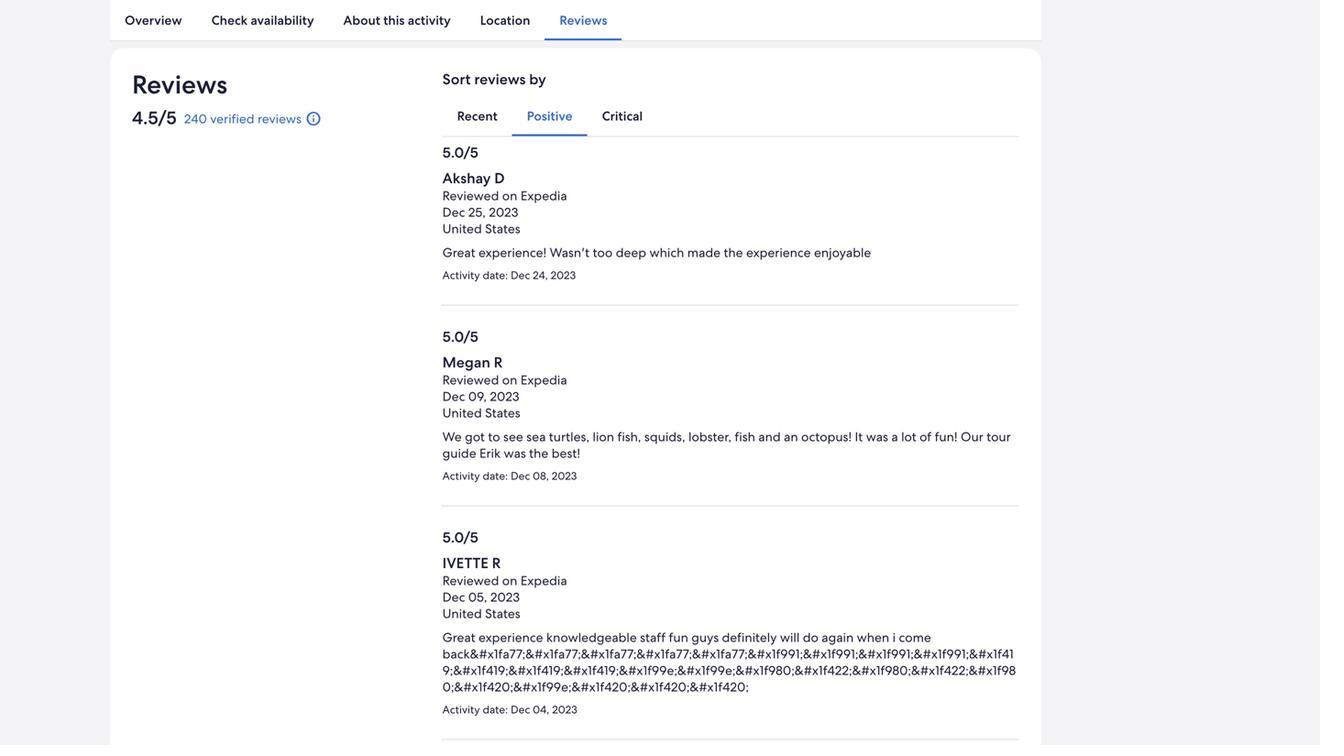 Task type: locate. For each thing, give the bounding box(es) containing it.
3 date: from the top
[[483, 703, 508, 717]]

expedia for ivette r
[[521, 573, 567, 589]]

expedia inside 5.0/5 megan r reviewed on expedia dec 09, 2023 united states we got to see sea turtles, lion fish, squids, lobster, fish and an  octopus! it was a lot of fun! our tour guide erik was the best! activity date: dec 08, 2023
[[521, 372, 567, 388]]

positive
[[527, 108, 573, 124]]

a
[[892, 429, 899, 445]]

about this activity link
[[329, 0, 466, 40]]

experience down 05,
[[479, 630, 543, 646]]

2 vertical spatial reviewed
[[443, 573, 499, 589]]

reviews left small icon
[[258, 110, 302, 127]]

1 great from the top
[[443, 244, 476, 261]]

too
[[593, 244, 613, 261]]

was left a
[[866, 429, 889, 445]]

2 vertical spatial expedia
[[521, 573, 567, 589]]

r inside 5.0/5 ivette r reviewed on expedia dec 05, 2023 united states great experience knowledgeable staff fun guys definitely will do again when i come back&#x1fa77;&#x1fa77;&#x1fa77;&#x1fa77;&#x1fa77;&#x1f991;&#x1f991;&#x1f991;&#x1f991;&#x1f41 9;&#x1f419;&#x1f419;&#x1f419;&#x1f99e;&#x1f99e;&#x1f980;&#x1f422;&#x1f980;&#x1f422;&#x1f98 0;&#x1f420;&#x1f99e;&#x1f420;&#x1f420;&#x1f420; activity date: dec 04, 2023
[[492, 554, 501, 573]]

states up to
[[485, 405, 521, 421]]

5.0/5 inside 5.0/5 ivette r reviewed on expedia dec 05, 2023 united states great experience knowledgeable staff fun guys definitely will do again when i come back&#x1fa77;&#x1fa77;&#x1fa77;&#x1fa77;&#x1fa77;&#x1f991;&#x1f991;&#x1f991;&#x1f991;&#x1f41 9;&#x1f419;&#x1f419;&#x1f419;&#x1f99e;&#x1f99e;&#x1f980;&#x1f422;&#x1f980;&#x1f422;&#x1f98 0;&#x1f420;&#x1f99e;&#x1f420;&#x1f420;&#x1f420; activity date: dec 04, 2023
[[443, 528, 479, 548]]

great down 25,
[[443, 244, 476, 261]]

location link
[[466, 0, 545, 40]]

reviews up 240
[[132, 68, 228, 101]]

date: down experience!
[[483, 268, 508, 282]]

5.0/5 inside 5.0/5 akshay d reviewed on expedia dec 25, 2023 united states great experience! wasn't too deep which made the experience enjoyable activity date: dec 24, 2023
[[443, 143, 479, 162]]

united inside 5.0/5 akshay d reviewed on expedia dec 25, 2023 united states great experience! wasn't too deep which made the experience enjoyable activity date: dec 24, 2023
[[443, 221, 482, 237]]

2 reviewed from the top
[[443, 372, 499, 388]]

the inside 5.0/5 megan r reviewed on expedia dec 09, 2023 united states we got to see sea turtles, lion fish, squids, lobster, fish and an  octopus! it was a lot of fun! our tour guide erik was the best! activity date: dec 08, 2023
[[529, 445, 549, 462]]

3 united from the top
[[443, 606, 482, 622]]

2 great from the top
[[443, 630, 476, 646]]

240 verified reviews
[[184, 110, 302, 127]]

08,
[[533, 469, 549, 483]]

2 expedia from the top
[[521, 372, 567, 388]]

united down 'ivette'
[[443, 606, 482, 622]]

on right 09,
[[502, 372, 518, 388]]

experience
[[747, 244, 811, 261], [479, 630, 543, 646]]

5.0/5 up 'ivette'
[[443, 528, 479, 548]]

1 activity from the top
[[443, 268, 480, 282]]

d
[[495, 169, 505, 188]]

0 vertical spatial expedia
[[521, 187, 567, 204]]

erik
[[480, 445, 501, 462]]

1 states from the top
[[485, 221, 521, 237]]

date:
[[483, 268, 508, 282], [483, 469, 508, 483], [483, 703, 508, 717]]

dec left 08, at the left
[[511, 469, 530, 483]]

0 vertical spatial the
[[724, 244, 743, 261]]

megan
[[443, 353, 491, 372]]

expedia inside 5.0/5 ivette r reviewed on expedia dec 05, 2023 united states great experience knowledgeable staff fun guys definitely will do again when i come back&#x1fa77;&#x1fa77;&#x1fa77;&#x1fa77;&#x1fa77;&#x1f991;&#x1f991;&#x1f991;&#x1f991;&#x1f41 9;&#x1f419;&#x1f419;&#x1f419;&#x1f99e;&#x1f99e;&#x1f980;&#x1f422;&#x1f980;&#x1f422;&#x1f98 0;&#x1f420;&#x1f99e;&#x1f420;&#x1f420;&#x1f420; activity date: dec 04, 2023
[[521, 573, 567, 589]]

fish
[[735, 429, 756, 445]]

expedia right d
[[521, 187, 567, 204]]

of
[[920, 429, 932, 445]]

verified
[[210, 110, 255, 127]]

0 horizontal spatial the
[[529, 445, 549, 462]]

2 vertical spatial on
[[502, 573, 518, 589]]

2 vertical spatial 5.0/5
[[443, 528, 479, 548]]

states for ivette r
[[485, 606, 521, 622]]

1 horizontal spatial reviews
[[475, 70, 526, 89]]

states inside 5.0/5 megan r reviewed on expedia dec 09, 2023 united states we got to see sea turtles, lion fish, squids, lobster, fish and an  octopus! it was a lot of fun! our tour guide erik was the best! activity date: dec 08, 2023
[[485, 405, 521, 421]]

1 vertical spatial great
[[443, 630, 476, 646]]

activity
[[408, 12, 451, 28]]

states inside 5.0/5 akshay d reviewed on expedia dec 25, 2023 united states great experience! wasn't too deep which made the experience enjoyable activity date: dec 24, 2023
[[485, 221, 521, 237]]

activity down guide
[[443, 469, 480, 483]]

united for ivette r
[[443, 606, 482, 622]]

1 vertical spatial activity
[[443, 469, 480, 483]]

2 date: from the top
[[483, 469, 508, 483]]

location
[[480, 12, 531, 28]]

united down akshay
[[443, 221, 482, 237]]

united for megan r
[[443, 405, 482, 421]]

5.0/5 up "megan"
[[443, 327, 479, 347]]

by
[[529, 70, 546, 89]]

on inside 5.0/5 ivette r reviewed on expedia dec 05, 2023 united states great experience knowledgeable staff fun guys definitely will do again when i come back&#x1fa77;&#x1fa77;&#x1fa77;&#x1fa77;&#x1fa77;&#x1f991;&#x1f991;&#x1f991;&#x1f991;&#x1f41 9;&#x1f419;&#x1f419;&#x1f419;&#x1f99e;&#x1f99e;&#x1f980;&#x1f422;&#x1f980;&#x1f422;&#x1f98 0;&#x1f420;&#x1f99e;&#x1f420;&#x1f420;&#x1f420; activity date: dec 04, 2023
[[502, 573, 518, 589]]

back&#x1fa77;&#x1fa77;&#x1fa77;&#x1fa77;&#x1fa77;&#x1f991;&#x1f991;&#x1f991;&#x1f991;&#x1f41
[[443, 646, 1014, 663]]

1 horizontal spatial reviews
[[560, 12, 608, 28]]

2 vertical spatial states
[[485, 606, 521, 622]]

240 verified reviews button
[[184, 110, 421, 129]]

the right made
[[724, 244, 743, 261]]

0 vertical spatial reviews
[[560, 12, 608, 28]]

0 horizontal spatial reviews
[[132, 68, 228, 101]]

this
[[384, 12, 405, 28]]

3 states from the top
[[485, 606, 521, 622]]

date: inside 5.0/5 ivette r reviewed on expedia dec 05, 2023 united states great experience knowledgeable staff fun guys definitely will do again when i come back&#x1fa77;&#x1fa77;&#x1fa77;&#x1fa77;&#x1fa77;&#x1f991;&#x1f991;&#x1f991;&#x1f991;&#x1f41 9;&#x1f419;&#x1f419;&#x1f419;&#x1f99e;&#x1f99e;&#x1f980;&#x1f422;&#x1f980;&#x1f422;&#x1f98 0;&#x1f420;&#x1f99e;&#x1f420;&#x1f420;&#x1f420; activity date: dec 04, 2023
[[483, 703, 508, 717]]

2 vertical spatial activity
[[443, 703, 480, 717]]

united inside 5.0/5 ivette r reviewed on expedia dec 05, 2023 united states great experience knowledgeable staff fun guys definitely will do again when i come back&#x1fa77;&#x1fa77;&#x1fa77;&#x1fa77;&#x1fa77;&#x1f991;&#x1f991;&#x1f991;&#x1f991;&#x1f41 9;&#x1f419;&#x1f419;&#x1f419;&#x1f99e;&#x1f99e;&#x1f980;&#x1f422;&#x1f980;&#x1f422;&#x1f98 0;&#x1f420;&#x1f99e;&#x1f420;&#x1f420;&#x1f420; activity date: dec 04, 2023
[[443, 606, 482, 622]]

experience left enjoyable
[[747, 244, 811, 261]]

positive link
[[512, 96, 588, 136]]

r for megan r
[[494, 353, 503, 372]]

do
[[803, 630, 819, 646]]

5.0/5 ivette r reviewed on expedia dec 05, 2023 united states great experience knowledgeable staff fun guys definitely will do again when i come back&#x1fa77;&#x1fa77;&#x1fa77;&#x1fa77;&#x1fa77;&#x1f991;&#x1f991;&#x1f991;&#x1f991;&#x1f41 9;&#x1f419;&#x1f419;&#x1f419;&#x1f99e;&#x1f99e;&#x1f980;&#x1f422;&#x1f980;&#x1f422;&#x1f98 0;&#x1f420;&#x1f99e;&#x1f420;&#x1f420;&#x1f420; activity date: dec 04, 2023
[[443, 528, 1016, 717]]

about
[[344, 12, 381, 28]]

dec left 05,
[[443, 589, 465, 606]]

1 vertical spatial on
[[502, 372, 518, 388]]

fun
[[669, 630, 689, 646]]

check availability
[[212, 12, 314, 28]]

0 vertical spatial r
[[494, 353, 503, 372]]

sort reviews by
[[443, 70, 546, 89]]

0 vertical spatial activity
[[443, 268, 480, 282]]

1 expedia from the top
[[521, 187, 567, 204]]

25,
[[468, 204, 486, 221]]

1 vertical spatial date:
[[483, 469, 508, 483]]

5.0/5 megan r reviewed on expedia dec 09, 2023 united states we got to see sea turtles, lion fish, squids, lobster, fish and an  octopus! it was a lot of fun! our tour guide erik was the best! activity date: dec 08, 2023
[[443, 327, 1011, 483]]

experience inside 5.0/5 ivette r reviewed on expedia dec 05, 2023 united states great experience knowledgeable staff fun guys definitely will do again when i come back&#x1fa77;&#x1fa77;&#x1fa77;&#x1fa77;&#x1fa77;&#x1f991;&#x1f991;&#x1f991;&#x1f991;&#x1f41 9;&#x1f419;&#x1f419;&#x1f419;&#x1f99e;&#x1f99e;&#x1f980;&#x1f422;&#x1f980;&#x1f422;&#x1f98 0;&#x1f420;&#x1f99e;&#x1f420;&#x1f420;&#x1f420; activity date: dec 04, 2023
[[479, 630, 543, 646]]

states down 'ivette'
[[485, 606, 521, 622]]

united
[[443, 221, 482, 237], [443, 405, 482, 421], [443, 606, 482, 622]]

r right "megan"
[[494, 353, 503, 372]]

1 horizontal spatial experience
[[747, 244, 811, 261]]

0 vertical spatial experience
[[747, 244, 811, 261]]

recent
[[457, 108, 498, 124]]

2 5.0/5 from the top
[[443, 327, 479, 347]]

0 horizontal spatial reviews
[[258, 110, 302, 127]]

2 states from the top
[[485, 405, 521, 421]]

1 horizontal spatial the
[[724, 244, 743, 261]]

1 on from the top
[[502, 187, 518, 204]]

on inside 5.0/5 akshay d reviewed on expedia dec 25, 2023 united states great experience! wasn't too deep which made the experience enjoyable activity date: dec 24, 2023
[[502, 187, 518, 204]]

states for megan r
[[485, 405, 521, 421]]

1 vertical spatial experience
[[479, 630, 543, 646]]

r inside 5.0/5 megan r reviewed on expedia dec 09, 2023 united states we got to see sea turtles, lion fish, squids, lobster, fish and an  octopus! it was a lot of fun! our tour guide erik was the best! activity date: dec 08, 2023
[[494, 353, 503, 372]]

1 date: from the top
[[483, 268, 508, 282]]

2 activity from the top
[[443, 469, 480, 483]]

dec left 24,
[[511, 268, 530, 282]]

united inside 5.0/5 megan r reviewed on expedia dec 09, 2023 united states we got to see sea turtles, lion fish, squids, lobster, fish and an  octopus! it was a lot of fun! our tour guide erik was the best! activity date: dec 08, 2023
[[443, 405, 482, 421]]

tab list
[[443, 96, 1020, 136]]

r for ivette r
[[492, 554, 501, 573]]

octopus!
[[802, 429, 852, 445]]

was right erik
[[504, 445, 526, 462]]

the up 08, at the left
[[529, 445, 549, 462]]

1 5.0/5 from the top
[[443, 143, 479, 162]]

staff
[[640, 630, 666, 646]]

reviewed inside 5.0/5 megan r reviewed on expedia dec 09, 2023 united states we got to see sea turtles, lion fish, squids, lobster, fish and an  octopus! it was a lot of fun! our tour guide erik was the best! activity date: dec 08, 2023
[[443, 372, 499, 388]]

i
[[893, 630, 896, 646]]

expedia inside 5.0/5 akshay d reviewed on expedia dec 25, 2023 united states great experience! wasn't too deep which made the experience enjoyable activity date: dec 24, 2023
[[521, 187, 567, 204]]

1 vertical spatial 5.0/5
[[443, 327, 479, 347]]

5.0/5 up akshay
[[443, 143, 479, 162]]

2023
[[489, 204, 519, 221], [551, 268, 576, 282], [490, 388, 520, 405], [552, 469, 577, 483], [491, 589, 520, 606], [552, 703, 578, 717]]

reviews right location link
[[560, 12, 608, 28]]

reviewed inside 5.0/5 ivette r reviewed on expedia dec 05, 2023 united states great experience knowledgeable staff fun guys definitely will do again when i come back&#x1fa77;&#x1fa77;&#x1fa77;&#x1fa77;&#x1fa77;&#x1f991;&#x1f991;&#x1f991;&#x1f991;&#x1f41 9;&#x1f419;&#x1f419;&#x1f419;&#x1f99e;&#x1f99e;&#x1f980;&#x1f422;&#x1f980;&#x1f422;&#x1f98 0;&#x1f420;&#x1f99e;&#x1f420;&#x1f420;&#x1f420; activity date: dec 04, 2023
[[443, 573, 499, 589]]

r
[[494, 353, 503, 372], [492, 554, 501, 573]]

overview link
[[110, 0, 197, 40]]

an
[[784, 429, 799, 445]]

2023 right 05,
[[491, 589, 520, 606]]

1 vertical spatial expedia
[[521, 372, 567, 388]]

2023 right 04, on the left of page
[[552, 703, 578, 717]]

great for akshay
[[443, 244, 476, 261]]

on right 25,
[[502, 187, 518, 204]]

availability
[[251, 12, 314, 28]]

r right 'ivette'
[[492, 554, 501, 573]]

1 vertical spatial united
[[443, 405, 482, 421]]

2023 right 09,
[[490, 388, 520, 405]]

activity down experience!
[[443, 268, 480, 282]]

expedia
[[521, 187, 567, 204], [521, 372, 567, 388], [521, 573, 567, 589]]

04,
[[533, 703, 550, 717]]

0 vertical spatial 5.0/5
[[443, 143, 479, 162]]

turtles,
[[549, 429, 590, 445]]

states for akshay d
[[485, 221, 521, 237]]

on right 05,
[[502, 573, 518, 589]]

2 united from the top
[[443, 405, 482, 421]]

tab list containing recent
[[443, 96, 1020, 136]]

reviews left by
[[475, 70, 526, 89]]

squids,
[[645, 429, 686, 445]]

reviewed
[[443, 187, 499, 204], [443, 372, 499, 388], [443, 573, 499, 589]]

0 horizontal spatial experience
[[479, 630, 543, 646]]

guys
[[692, 630, 719, 646]]

states up experience!
[[485, 221, 521, 237]]

5.0/5
[[443, 143, 479, 162], [443, 327, 479, 347], [443, 528, 479, 548]]

great down 05,
[[443, 630, 476, 646]]

2 on from the top
[[502, 372, 518, 388]]

1 vertical spatial reviewed
[[443, 372, 499, 388]]

0 vertical spatial united
[[443, 221, 482, 237]]

0 vertical spatial date:
[[483, 268, 508, 282]]

1 reviewed from the top
[[443, 187, 499, 204]]

was
[[866, 429, 889, 445], [504, 445, 526, 462]]

2023 right 24,
[[551, 268, 576, 282]]

date: left 04, on the left of page
[[483, 703, 508, 717]]

states
[[485, 221, 521, 237], [485, 405, 521, 421], [485, 606, 521, 622]]

our
[[961, 429, 984, 445]]

on
[[502, 187, 518, 204], [502, 372, 518, 388], [502, 573, 518, 589]]

0 vertical spatial states
[[485, 221, 521, 237]]

expedia right 05,
[[521, 573, 567, 589]]

activity left 04, on the left of page
[[443, 703, 480, 717]]

great inside 5.0/5 ivette r reviewed on expedia dec 05, 2023 united states great experience knowledgeable staff fun guys definitely will do again when i come back&#x1fa77;&#x1fa77;&#x1fa77;&#x1fa77;&#x1fa77;&#x1f991;&#x1f991;&#x1f991;&#x1f991;&#x1f41 9;&#x1f419;&#x1f419;&#x1f419;&#x1f99e;&#x1f99e;&#x1f980;&#x1f422;&#x1f980;&#x1f422;&#x1f98 0;&#x1f420;&#x1f99e;&#x1f420;&#x1f420;&#x1f420; activity date: dec 04, 2023
[[443, 630, 476, 646]]

reviews
[[475, 70, 526, 89], [258, 110, 302, 127]]

expedia up sea
[[521, 372, 567, 388]]

the
[[724, 244, 743, 261], [529, 445, 549, 462]]

about this activity
[[344, 12, 451, 28]]

1 united from the top
[[443, 221, 482, 237]]

on inside 5.0/5 megan r reviewed on expedia dec 09, 2023 united states we got to see sea turtles, lion fish, squids, lobster, fish and an  octopus! it was a lot of fun! our tour guide erik was the best! activity date: dec 08, 2023
[[502, 372, 518, 388]]

1 vertical spatial the
[[529, 445, 549, 462]]

1 vertical spatial r
[[492, 554, 501, 573]]

0 vertical spatial reviewed
[[443, 187, 499, 204]]

reviewed inside 5.0/5 akshay d reviewed on expedia dec 25, 2023 united states great experience! wasn't too deep which made the experience enjoyable activity date: dec 24, 2023
[[443, 187, 499, 204]]

1 vertical spatial reviews
[[258, 110, 302, 127]]

reviews
[[560, 12, 608, 28], [132, 68, 228, 101]]

2023 down 'best!'
[[552, 469, 577, 483]]

2 vertical spatial united
[[443, 606, 482, 622]]

great inside 5.0/5 akshay d reviewed on expedia dec 25, 2023 united states great experience! wasn't too deep which made the experience enjoyable activity date: dec 24, 2023
[[443, 244, 476, 261]]

3 expedia from the top
[[521, 573, 567, 589]]

0 vertical spatial great
[[443, 244, 476, 261]]

united up we
[[443, 405, 482, 421]]

1 vertical spatial states
[[485, 405, 521, 421]]

05,
[[468, 589, 487, 606]]

date: inside 5.0/5 megan r reviewed on expedia dec 09, 2023 united states we got to see sea turtles, lion fish, squids, lobster, fish and an  octopus! it was a lot of fun! our tour guide erik was the best! activity date: dec 08, 2023
[[483, 469, 508, 483]]

2 vertical spatial date:
[[483, 703, 508, 717]]

and
[[759, 429, 781, 445]]

activity inside 5.0/5 ivette r reviewed on expedia dec 05, 2023 united states great experience knowledgeable staff fun guys definitely will do again when i come back&#x1fa77;&#x1fa77;&#x1fa77;&#x1fa77;&#x1fa77;&#x1f991;&#x1f991;&#x1f991;&#x1f991;&#x1f41 9;&#x1f419;&#x1f419;&#x1f419;&#x1f99e;&#x1f99e;&#x1f980;&#x1f422;&#x1f980;&#x1f422;&#x1f98 0;&#x1f420;&#x1f99e;&#x1f420;&#x1f420;&#x1f420; activity date: dec 04, 2023
[[443, 703, 480, 717]]

0 vertical spatial on
[[502, 187, 518, 204]]

date: down erik
[[483, 469, 508, 483]]

states inside 5.0/5 ivette r reviewed on expedia dec 05, 2023 united states great experience knowledgeable staff fun guys definitely will do again when i come back&#x1fa77;&#x1fa77;&#x1fa77;&#x1fa77;&#x1fa77;&#x1f991;&#x1f991;&#x1f991;&#x1f991;&#x1f41 9;&#x1f419;&#x1f419;&#x1f419;&#x1f99e;&#x1f99e;&#x1f980;&#x1f422;&#x1f980;&#x1f422;&#x1f98 0;&#x1f420;&#x1f99e;&#x1f420;&#x1f420;&#x1f420; activity date: dec 04, 2023
[[485, 606, 521, 622]]

5.0/5 inside 5.0/5 megan r reviewed on expedia dec 09, 2023 united states we got to see sea turtles, lion fish, squids, lobster, fish and an  octopus! it was a lot of fun! our tour guide erik was the best! activity date: dec 08, 2023
[[443, 327, 479, 347]]

tour
[[987, 429, 1011, 445]]

3 reviewed from the top
[[443, 573, 499, 589]]

wasn't
[[550, 244, 590, 261]]

great
[[443, 244, 476, 261], [443, 630, 476, 646]]

list
[[110, 0, 1042, 40]]

dec
[[443, 204, 465, 221], [511, 268, 530, 282], [443, 388, 465, 405], [511, 469, 530, 483], [443, 589, 465, 606], [511, 703, 530, 717]]

3 on from the top
[[502, 573, 518, 589]]

3 activity from the top
[[443, 703, 480, 717]]

3 5.0/5 from the top
[[443, 528, 479, 548]]

fish,
[[618, 429, 642, 445]]



Task type: vqa. For each thing, say whether or not it's contained in the screenshot.
"Reviewed" inside the 5.0/5 Akshay D Reviewed on Expedia Dec 25, 2023 United States Great experience! Wasn't too deep which made the experience enjoyable Activity date: Dec 24, 2023
yes



Task type: describe. For each thing, give the bounding box(es) containing it.
sort
[[443, 70, 471, 89]]

reviewed for ivette
[[443, 573, 499, 589]]

best!
[[552, 445, 581, 462]]

09,
[[468, 388, 487, 405]]

on for ivette r
[[502, 573, 518, 589]]

definitely
[[722, 630, 777, 646]]

guide
[[443, 445, 477, 462]]

enjoyable
[[814, 244, 872, 261]]

great for ivette
[[443, 630, 476, 646]]

reviewed for megan
[[443, 372, 499, 388]]

we
[[443, 429, 462, 445]]

activity inside 5.0/5 megan r reviewed on expedia dec 09, 2023 united states we got to see sea turtles, lion fish, squids, lobster, fish and an  octopus! it was a lot of fun! our tour guide erik was the best! activity date: dec 08, 2023
[[443, 469, 480, 483]]

dec left 25,
[[443, 204, 465, 221]]

0;&#x1f420;&#x1f99e;&#x1f420;&#x1f420;&#x1f420;
[[443, 679, 749, 696]]

5.0/5 akshay d reviewed on expedia dec 25, 2023 united states great experience! wasn't too deep which made the experience enjoyable activity date: dec 24, 2023
[[443, 143, 872, 282]]

the inside 5.0/5 akshay d reviewed on expedia dec 25, 2023 united states great experience! wasn't too deep which made the experience enjoyable activity date: dec 24, 2023
[[724, 244, 743, 261]]

small image
[[305, 110, 322, 127]]

lion
[[593, 429, 615, 445]]

on for akshay d
[[502, 187, 518, 204]]

1 horizontal spatial was
[[866, 429, 889, 445]]

lot
[[902, 429, 917, 445]]

reviewed for akshay
[[443, 187, 499, 204]]

date: inside 5.0/5 akshay d reviewed on expedia dec 25, 2023 united states great experience! wasn't too deep which made the experience enjoyable activity date: dec 24, 2023
[[483, 268, 508, 282]]

when
[[857, 630, 890, 646]]

experience inside 5.0/5 akshay d reviewed on expedia dec 25, 2023 united states great experience! wasn't too deep which made the experience enjoyable activity date: dec 24, 2023
[[747, 244, 811, 261]]

got
[[465, 429, 485, 445]]

5.0/5 for akshay d
[[443, 143, 479, 162]]

expedia for akshay d
[[521, 187, 567, 204]]

knowledgeable
[[547, 630, 637, 646]]

critical link
[[588, 96, 658, 136]]

0 vertical spatial reviews
[[475, 70, 526, 89]]

lobster,
[[689, 429, 732, 445]]

again
[[822, 630, 854, 646]]

fun!
[[935, 429, 958, 445]]

to
[[488, 429, 500, 445]]

check
[[212, 12, 248, 28]]

sea
[[527, 429, 546, 445]]

1 vertical spatial reviews
[[132, 68, 228, 101]]

critical
[[602, 108, 643, 124]]

come
[[899, 630, 932, 646]]

5.0/5 for ivette r
[[443, 528, 479, 548]]

will
[[780, 630, 800, 646]]

experience!
[[479, 244, 547, 261]]

5.0/5 for megan r
[[443, 327, 479, 347]]

united for akshay d
[[443, 221, 482, 237]]

2023 right 25,
[[489, 204, 519, 221]]

which
[[650, 244, 685, 261]]

on for megan r
[[502, 372, 518, 388]]

akshay
[[443, 169, 491, 188]]

24,
[[533, 268, 548, 282]]

240
[[184, 110, 207, 127]]

expedia for megan r
[[521, 372, 567, 388]]

made
[[688, 244, 721, 261]]

recent link
[[443, 96, 512, 136]]

dec left 04, on the left of page
[[511, 703, 530, 717]]

4.5/5
[[132, 106, 177, 130]]

9;&#x1f419;&#x1f419;&#x1f419;&#x1f99e;&#x1f99e;&#x1f980;&#x1f422;&#x1f980;&#x1f422;&#x1f98
[[443, 663, 1016, 679]]

overview
[[125, 12, 182, 28]]

check availability link
[[197, 0, 329, 40]]

see
[[504, 429, 524, 445]]

deep
[[616, 244, 647, 261]]

reviews link
[[545, 0, 622, 40]]

list containing overview
[[110, 0, 1042, 40]]

ivette
[[443, 554, 489, 573]]

it
[[855, 429, 863, 445]]

0 horizontal spatial was
[[504, 445, 526, 462]]

activity inside 5.0/5 akshay d reviewed on expedia dec 25, 2023 united states great experience! wasn't too deep which made the experience enjoyable activity date: dec 24, 2023
[[443, 268, 480, 282]]

reviews inside 240 verified reviews button
[[258, 110, 302, 127]]

dec left 09,
[[443, 388, 465, 405]]



